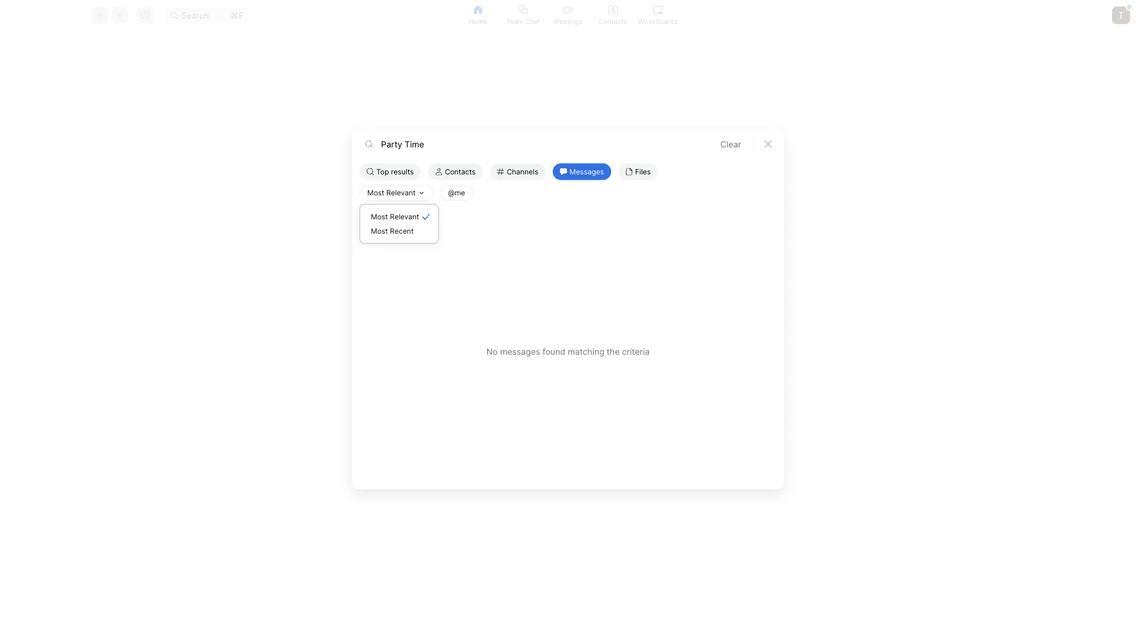 Task type: locate. For each thing, give the bounding box(es) containing it.
2 most from the top
[[371, 227, 388, 235]]

most up most recent
[[371, 212, 388, 221]]

1 most from the top
[[371, 212, 388, 221]]

2 checkmark image from the left
[[423, 213, 430, 220]]

checkmark image
[[419, 213, 434, 220], [423, 213, 430, 220]]

most
[[371, 212, 388, 221], [371, 227, 388, 235]]

most recent
[[371, 227, 414, 235]]

recent
[[390, 227, 414, 235]]

1 vertical spatial most
[[371, 227, 388, 235]]

relevant
[[390, 212, 419, 221]]

most down most relevant
[[371, 227, 388, 235]]

most inside menu item
[[371, 212, 388, 221]]

0 vertical spatial most
[[371, 212, 388, 221]]

most relevant
[[371, 212, 419, 221]]

most relevant menu item
[[360, 209, 438, 224]]



Task type: describe. For each thing, give the bounding box(es) containing it.
most for most relevant
[[371, 212, 388, 221]]

most for most recent
[[371, 227, 388, 235]]

1 checkmark image from the left
[[419, 213, 434, 220]]



Task type: vqa. For each thing, say whether or not it's contained in the screenshot.
MOST RECENT
yes



